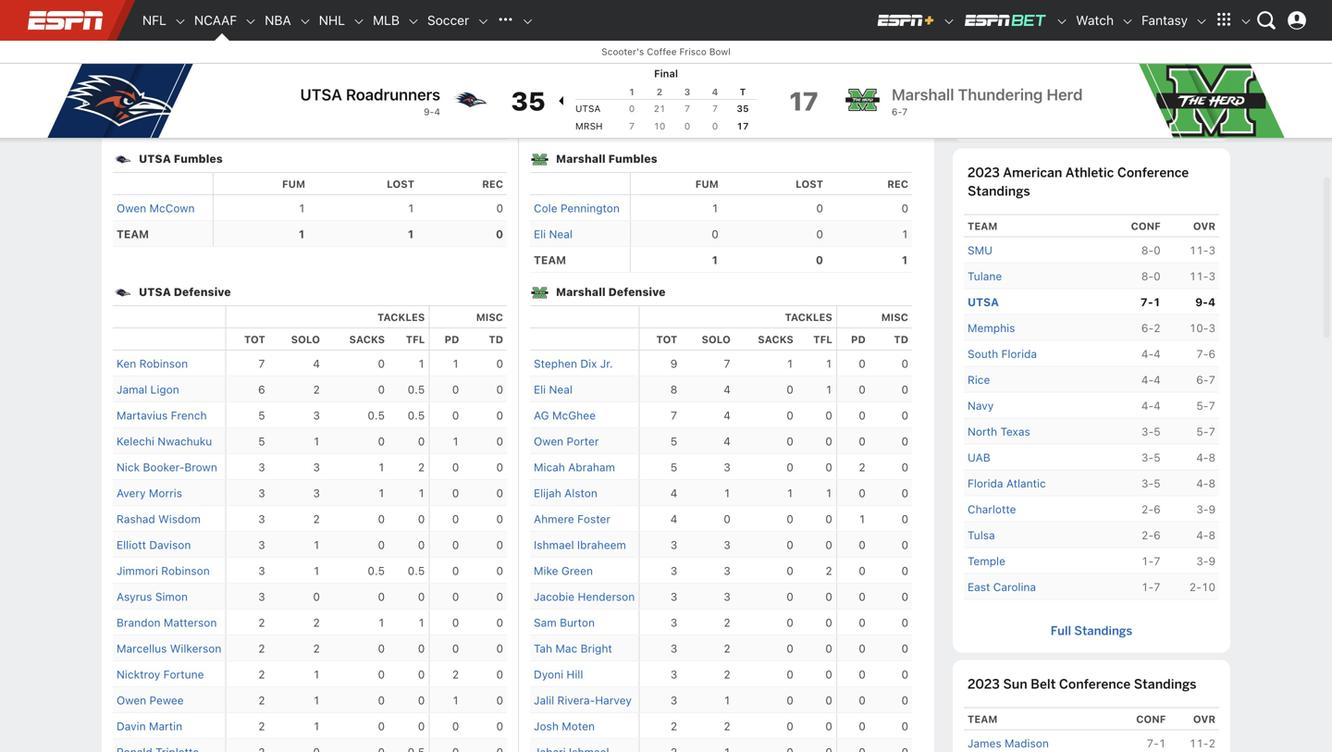 Task type: describe. For each thing, give the bounding box(es) containing it.
team for 2023 sun belt conference standings
[[968, 713, 998, 725]]

martavius french link
[[117, 407, 207, 424]]

foster
[[577, 513, 611, 525]]

10-
[[1189, 322, 1209, 335]]

tah mac bright link
[[534, 640, 612, 657]]

elliott
[[117, 538, 146, 551]]

simon
[[155, 590, 188, 603]]

4 inside utsa roadrunners 9-4
[[434, 106, 440, 117]]

0 horizontal spatial frisco
[[679, 46, 707, 57]]

marshall for defensive
[[556, 285, 606, 298]]

2 3-5 from the top
[[1142, 451, 1161, 464]]

7- for 9-
[[1140, 296, 1153, 309]]

global navigation element
[[19, 0, 1314, 41]]

owen mccown link
[[117, 199, 195, 217]]

nick booker-brown
[[117, 461, 217, 474]]

0 vertical spatial 10
[[654, 121, 666, 131]]

8 for uab
[[1209, 451, 1216, 464]]

asyrus simon link
[[117, 588, 188, 605]]

jamal ligon
[[117, 383, 179, 396]]

0.5 for 3
[[408, 409, 425, 422]]

utsa down tulane
[[968, 296, 999, 309]]

0.5 for 1
[[408, 564, 425, 577]]

1 vertical spatial standings
[[1074, 623, 1133, 639]]

marshall thundering herd image
[[844, 81, 881, 118]]

willie mccoy
[[117, 43, 184, 56]]

james madison link
[[968, 735, 1049, 752]]

owen pewee
[[117, 694, 184, 707]]

11-3 for tulane
[[1189, 270, 1216, 283]]

ken robinson link
[[117, 355, 188, 372]]

avery morris
[[117, 487, 182, 500]]

5- for 3-5
[[1196, 425, 1209, 438]]

espn+ image
[[876, 13, 935, 28]]

avery morris link
[[117, 484, 182, 502]]

alston
[[564, 487, 598, 500]]

temple link
[[968, 552, 1006, 570]]

2023 sun belt conference standings
[[968, 676, 1197, 693]]

mike green link
[[534, 562, 593, 580]]

bowl
[[709, 46, 731, 57]]

1 vertical spatial team
[[117, 228, 149, 241]]

1 horizontal spatial espn bet image
[[1056, 15, 1069, 28]]

asyrus simon
[[117, 590, 188, 603]]

jalil rivera-harvey
[[534, 694, 632, 707]]

fortune
[[163, 668, 204, 681]]

1-7 for 3-9
[[1142, 555, 1161, 568]]

navy
[[968, 399, 994, 412]]

2023 american athletic conference standings
[[968, 164, 1189, 200]]

smu
[[968, 244, 993, 257]]

florida atlantic
[[968, 477, 1046, 490]]

scooter's coffee frisco bowl
[[602, 46, 731, 57]]

ncaaf image
[[244, 15, 257, 28]]

list item containing over/under
[[964, 58, 1219, 107]]

pennington
[[561, 202, 620, 215]]

eli for stephen dix jr.
[[534, 383, 546, 396]]

8- for smu
[[1142, 244, 1154, 257]]

elliott davison link
[[117, 536, 191, 554]]

2-6 for 4-8
[[1142, 529, 1161, 542]]

6.0
[[367, 17, 385, 30]]

matterson
[[164, 616, 217, 629]]

ken robinson
[[117, 357, 188, 370]]

4-8 for tulsa
[[1196, 529, 1216, 542]]

team for 2023 american athletic conference standings
[[968, 220, 998, 232]]

davin martin link
[[117, 717, 182, 735]]

eli for cole pennington
[[534, 228, 546, 241]]

marshall image for marshall defensive
[[530, 283, 556, 302]]

3-5 for atlantic
[[1142, 477, 1161, 490]]

nick booker-brown link
[[117, 458, 217, 476]]

utsa image for utsa fumbles
[[113, 150, 139, 168]]

sam
[[534, 616, 557, 629]]

jacobie henderson link
[[534, 588, 635, 605]]

ishmael ibraheem
[[534, 538, 626, 551]]

elijah alston
[[534, 487, 598, 500]]

1- for 2-
[[1142, 581, 1154, 594]]

8 for tulsa
[[1209, 529, 1216, 542]]

brandon
[[117, 616, 161, 629]]

utsa for fumbles
[[139, 152, 171, 165]]

tot for 9
[[656, 334, 677, 346]]

over/under
[[964, 84, 1024, 97]]

owen for owen mccown
[[117, 202, 146, 215]]

11-3 for smu
[[1189, 244, 1216, 257]]

7-6
[[1196, 348, 1216, 361]]

eli neal link for cole
[[534, 225, 573, 243]]

1-7 for 2-10
[[1142, 581, 1161, 594]]

3-5 for texas
[[1142, 425, 1161, 438]]

memphis
[[968, 322, 1015, 335]]

moten
[[562, 720, 595, 733]]

5-7 for 3-5
[[1196, 425, 1216, 438]]

4-4 for 7-6
[[1142, 348, 1161, 361]]

navy link
[[968, 397, 994, 415]]

dyoni
[[534, 668, 563, 681]]

marshall image for marshall fumbles
[[530, 150, 556, 168]]

american
[[1003, 164, 1062, 181]]

4-8 for uab
[[1196, 451, 1216, 464]]

jalil rivera-harvey link
[[534, 692, 632, 709]]

james madison
[[968, 737, 1049, 750]]

eli neal for stephen
[[534, 383, 573, 396]]

1 horizontal spatial 17
[[790, 86, 818, 116]]

josh moten
[[534, 720, 595, 733]]

rashad wisdom link
[[117, 510, 201, 528]]

over/under : 46.5
[[964, 84, 1054, 97]]

1 vertical spatial florida
[[968, 477, 1003, 490]]

marcellus wilkerson link
[[117, 640, 221, 657]]

tah
[[534, 642, 552, 655]]

defensive for utsa defensive
[[174, 285, 231, 298]]

pd for 1
[[445, 334, 459, 346]]

5- for 4-4
[[1196, 399, 1209, 412]]

josh moten link
[[534, 717, 595, 735]]

houston thomas
[[117, 68, 205, 81]]

0 horizontal spatial more espn image
[[1210, 6, 1238, 34]]

1 vertical spatial 17
[[737, 121, 749, 131]]

6- for 6-7
[[1196, 373, 1209, 386]]

rashad wisdom
[[117, 513, 201, 525]]

soccer
[[427, 12, 469, 28]]

mlb link
[[365, 0, 407, 41]]

josh
[[534, 720, 559, 733]]

robinson for jimmori robinson
[[161, 564, 210, 577]]

1 horizontal spatial 35
[[737, 103, 749, 114]]

tulsa
[[968, 529, 995, 542]]

utsa up mrsh
[[575, 103, 601, 114]]

3- for uab
[[1142, 451, 1154, 464]]

more sports image
[[521, 15, 534, 28]]

fumbles for utsa fumbles
[[174, 152, 223, 165]]

utsa roadrunners link
[[300, 84, 440, 105]]

6- for 6-2
[[1142, 322, 1154, 335]]

stephen dix jr.
[[534, 357, 613, 370]]

wisdom
[[158, 513, 201, 525]]

2- for 4-
[[1142, 529, 1154, 542]]

rocko
[[117, 94, 149, 107]]

watch
[[1076, 12, 1114, 28]]

watch link
[[1069, 0, 1121, 41]]

owen for owen pewee
[[117, 694, 146, 707]]

2023 for 2023 american athletic conference standings
[[968, 164, 1000, 181]]

soccer image
[[477, 15, 490, 28]]

herd
[[1047, 85, 1083, 104]]

conf for 2023 sun belt conference standings
[[1136, 713, 1166, 725]]

ahmere
[[534, 513, 574, 525]]

marshall thundering herd link
[[892, 84, 1083, 105]]

52
[[881, 17, 896, 30]]

1 list item from the top
[[964, 0, 1219, 13]]

dix
[[580, 357, 597, 370]]

mac
[[555, 642, 578, 655]]

uab link
[[968, 449, 990, 466]]

mlb image
[[407, 15, 420, 28]]

4-4 for 6-7
[[1142, 373, 1161, 386]]

henderson
[[578, 590, 635, 603]]

utsa for defensive
[[139, 285, 171, 298]]

texas
[[1000, 425, 1030, 438]]

misc for 0
[[881, 311, 908, 323]]

mlb
[[373, 12, 400, 28]]

marshall defensive
[[556, 285, 666, 298]]

11-2
[[1189, 737, 1216, 750]]

0 horizontal spatial 35
[[511, 86, 545, 116]]

9- inside utsa roadrunners 9-4
[[424, 106, 434, 117]]

neal for stephen
[[549, 383, 573, 396]]

south
[[968, 348, 998, 361]]

utsa for roadrunners
[[300, 85, 342, 104]]

madison
[[1005, 737, 1049, 750]]

owen pewee link
[[117, 692, 184, 709]]

watch image
[[1121, 15, 1134, 28]]

ishmael ibraheem link
[[534, 536, 626, 554]]

conference for athletic
[[1117, 164, 1189, 181]]

willie mccoy link
[[117, 40, 184, 58]]

charlotte
[[968, 503, 1016, 516]]



Task type: vqa. For each thing, say whether or not it's contained in the screenshot.
120.2
no



Task type: locate. For each thing, give the bounding box(es) containing it.
marshall right marshall thundering herd icon
[[892, 85, 954, 104]]

0 horizontal spatial fum
[[282, 178, 305, 190]]

1 vertical spatial owen
[[534, 435, 564, 448]]

7-1 for 11-2
[[1147, 737, 1166, 750]]

tackles for 0
[[377, 311, 425, 323]]

1 eli neal from the top
[[534, 228, 573, 241]]

8 for florida atlantic
[[1209, 477, 1216, 490]]

2 tot from the left
[[656, 334, 677, 346]]

frisco left bowl
[[679, 46, 707, 57]]

7- for 11-
[[1147, 737, 1159, 750]]

2 eli from the top
[[534, 383, 546, 396]]

1 4-4 from the top
[[1142, 348, 1161, 361]]

jacobie henderson
[[534, 590, 635, 603]]

marshall for thundering
[[892, 85, 954, 104]]

jimmori
[[117, 564, 158, 577]]

fumbles for marshall fumbles
[[608, 152, 657, 165]]

burton
[[560, 616, 595, 629]]

17 left marshall thundering herd icon
[[790, 86, 818, 116]]

owen porter
[[534, 435, 599, 448]]

2 2023 from the top
[[968, 676, 1000, 693]]

robert
[[117, 17, 152, 30]]

standings inside 2023 american athletic conference standings
[[968, 183, 1030, 200]]

stephen dix jr. link
[[534, 355, 613, 372]]

1 vertical spatial eli neal
[[534, 383, 573, 396]]

1 horizontal spatial tot
[[656, 334, 677, 346]]

1 1-7 from the top
[[1142, 555, 1161, 568]]

0 vertical spatial conference
[[1117, 164, 1189, 181]]

0 vertical spatial 5-7
[[1196, 399, 1216, 412]]

1 vertical spatial frisco
[[679, 46, 707, 57]]

0 horizontal spatial espn bet image
[[963, 13, 1048, 28]]

1 vertical spatial marshall
[[556, 152, 606, 165]]

more espn image
[[1210, 6, 1238, 34], [1240, 15, 1253, 28]]

0 vertical spatial eli
[[534, 228, 546, 241]]

team up smu link
[[968, 220, 998, 232]]

owen
[[117, 202, 146, 215], [534, 435, 564, 448], [117, 694, 146, 707]]

list item up the watch image
[[964, 0, 1219, 13]]

1 horizontal spatial td
[[894, 334, 908, 346]]

1 3-9 from the top
[[1196, 503, 1216, 516]]

9- up 10-3
[[1195, 296, 1208, 309]]

defensive for marshall defensive
[[608, 285, 666, 298]]

robinson inside 'link'
[[161, 564, 210, 577]]

utsa image
[[113, 150, 139, 168], [113, 283, 139, 302]]

north texas
[[968, 425, 1030, 438]]

1 5- from the top
[[1196, 399, 1209, 412]]

eli neal link for stephen
[[534, 381, 573, 398]]

0 horizontal spatial solo
[[291, 334, 320, 346]]

0 vertical spatial 1-
[[1142, 555, 1154, 568]]

espn plus image
[[943, 15, 956, 28]]

micah
[[534, 461, 565, 474]]

0 vertical spatial team
[[968, 220, 998, 232]]

2 vertical spatial 4-4
[[1142, 399, 1161, 412]]

1- for 3-
[[1142, 555, 1154, 568]]

td for 1
[[489, 334, 503, 346]]

2 vertical spatial 2-
[[1189, 581, 1202, 594]]

fantasy image
[[1195, 15, 1208, 28]]

1 11-3 from the top
[[1189, 244, 1216, 257]]

0 horizontal spatial lost
[[387, 178, 415, 190]]

2 vertical spatial 6-
[[1196, 373, 1209, 386]]

0 horizontal spatial tot
[[244, 334, 265, 346]]

sacks for 0
[[349, 334, 385, 346]]

1 vertical spatial 9-
[[1195, 296, 1208, 309]]

1 vertical spatial 1-
[[1142, 581, 1154, 594]]

carolina
[[993, 581, 1036, 594]]

3- for florida atlantic
[[1142, 477, 1154, 490]]

espn bet image up 'tx'
[[963, 13, 1048, 28]]

2-6 for 3-9
[[1142, 503, 1161, 516]]

1 marshall image from the top
[[530, 150, 556, 168]]

utsa up owen mccown
[[139, 152, 171, 165]]

35 left winner icon utsa roadrunners
[[511, 86, 545, 116]]

1 lost from the left
[[387, 178, 415, 190]]

2 vertical spatial owen
[[117, 694, 146, 707]]

t
[[740, 86, 746, 97]]

1 sacks from the left
[[349, 334, 385, 346]]

0 vertical spatial list item
[[964, 0, 1219, 13]]

2 11- from the top
[[1189, 270, 1209, 283]]

full standings
[[1051, 623, 1133, 639]]

conf down 2023 sun belt conference standings at the bottom
[[1136, 713, 1166, 725]]

2 4-4 from the top
[[1142, 373, 1161, 386]]

1 ovr from the top
[[1193, 220, 1216, 232]]

fantasy link
[[1134, 0, 1195, 41]]

7- left 11-2
[[1147, 737, 1159, 750]]

0.5 for 2
[[408, 383, 425, 396]]

1 vertical spatial 3-9
[[1196, 555, 1216, 568]]

0 vertical spatial robinson
[[139, 357, 188, 370]]

team down cole
[[534, 253, 566, 266]]

0 vertical spatial owen
[[117, 202, 146, 215]]

2 5-7 from the top
[[1196, 425, 1216, 438]]

0 vertical spatial eli neal
[[534, 228, 573, 241]]

0 vertical spatial 5-
[[1196, 399, 1209, 412]]

8-0 for tulane
[[1142, 270, 1161, 283]]

2-
[[1142, 503, 1154, 516], [1142, 529, 1154, 542], [1189, 581, 1202, 594]]

marshall inside 'marshall thundering herd 6-7'
[[892, 85, 954, 104]]

2 8- from the top
[[1142, 270, 1154, 283]]

1 horizontal spatial sacks
[[758, 334, 794, 346]]

0 vertical spatial eli neal link
[[534, 225, 573, 243]]

mccoy
[[148, 43, 184, 56]]

fum for 1
[[282, 178, 305, 190]]

1 rec from the left
[[482, 178, 503, 190]]

conference
[[1117, 164, 1189, 181], [1059, 676, 1131, 693]]

fum for 0
[[695, 178, 719, 190]]

1 horizontal spatial tfl
[[813, 334, 832, 346]]

11- for smu
[[1189, 244, 1209, 257]]

2 3-9 from the top
[[1196, 555, 1216, 568]]

4-8
[[1196, 451, 1216, 464], [1196, 477, 1216, 490], [1196, 529, 1216, 542]]

2 tfl from the left
[[813, 334, 832, 346]]

belt
[[1031, 676, 1056, 693]]

team down rocko
[[117, 120, 149, 133]]

brandon matterson
[[117, 616, 217, 629]]

ovr for 2023 sun belt conference standings
[[1193, 713, 1216, 725]]

hill
[[567, 668, 583, 681]]

3- for north texas
[[1142, 425, 1154, 438]]

profile management image
[[1288, 11, 1306, 30]]

0 vertical spatial utsa image
[[113, 150, 139, 168]]

nhl image
[[352, 15, 365, 28]]

1 vertical spatial list item
[[964, 58, 1219, 107]]

2 td from the left
[[894, 334, 908, 346]]

1 vertical spatial utsa image
[[113, 283, 139, 302]]

2 eli neal link from the top
[[534, 381, 573, 398]]

mccown
[[149, 202, 195, 215]]

list item down watch link
[[964, 58, 1219, 107]]

8- for tulane
[[1142, 270, 1154, 283]]

tfl for 0
[[406, 334, 425, 346]]

1 misc from the left
[[476, 311, 503, 323]]

eli neal for cole
[[534, 228, 573, 241]]

list
[[964, 0, 1219, 132]]

marshall for fumbles
[[556, 152, 606, 165]]

team up james
[[968, 713, 998, 725]]

1 8-0 from the top
[[1142, 244, 1161, 257]]

south florida
[[968, 348, 1037, 361]]

0 horizontal spatial rec
[[482, 178, 503, 190]]

marcellus wilkerson
[[117, 642, 221, 655]]

fumbles up mccown
[[174, 152, 223, 165]]

nicktroy fortune
[[117, 668, 204, 681]]

utsa inside utsa roadrunners 9-4
[[300, 85, 342, 104]]

2 vertical spatial team
[[534, 253, 566, 266]]

frisco inside list
[[964, 28, 996, 41]]

0 vertical spatial 9-
[[424, 106, 434, 117]]

1 vertical spatial conf
[[1136, 713, 1166, 725]]

1 fum from the left
[[282, 178, 305, 190]]

winner icon utsa roadrunners image
[[555, 90, 566, 112]]

0 vertical spatial team
[[117, 120, 149, 133]]

2 pd from the left
[[851, 334, 866, 346]]

0 horizontal spatial defensive
[[174, 285, 231, 298]]

tah mac bright
[[534, 642, 612, 655]]

2- for 3-
[[1142, 503, 1154, 516]]

conference for belt
[[1059, 676, 1131, 693]]

0 vertical spatial 2-
[[1142, 503, 1154, 516]]

north
[[968, 425, 997, 438]]

1 vertical spatial 5-
[[1196, 425, 1209, 438]]

brown
[[184, 461, 217, 474]]

1 vertical spatial ovr
[[1193, 713, 1216, 725]]

0 vertical spatial florida
[[1001, 348, 1037, 361]]

1 vertical spatial conference
[[1059, 676, 1131, 693]]

17 down "t"
[[737, 121, 749, 131]]

scooter's
[[602, 46, 644, 57]]

2 vertical spatial 7-
[[1147, 737, 1159, 750]]

1 horizontal spatial 10
[[1202, 581, 1216, 594]]

owen left mccown
[[117, 202, 146, 215]]

0 vertical spatial 7-1
[[1140, 296, 1161, 309]]

3-9 for 2-6
[[1196, 503, 1216, 516]]

tulane link
[[968, 268, 1002, 285]]

2 fumbles from the left
[[608, 152, 657, 165]]

1 vertical spatial 9
[[1209, 503, 1216, 516]]

3-9 for 1-7
[[1196, 555, 1216, 568]]

standings for american
[[968, 183, 1030, 200]]

standings up 11-2
[[1134, 676, 1197, 693]]

1 vertical spatial 8-
[[1142, 270, 1154, 283]]

conference inside 2023 american athletic conference standings
[[1117, 164, 1189, 181]]

2 lost from the left
[[796, 178, 823, 190]]

mrsh
[[575, 121, 603, 131]]

nfl image
[[174, 15, 187, 28]]

3 3-5 from the top
[[1142, 477, 1161, 490]]

7- up '6-2'
[[1140, 296, 1153, 309]]

2 utsa image from the top
[[113, 283, 139, 302]]

2023 inside 2023 american athletic conference standings
[[968, 164, 1000, 181]]

eli neal link down cole
[[534, 225, 573, 243]]

robinson up ligon
[[139, 357, 188, 370]]

nwachuku
[[158, 435, 212, 448]]

marshall image up stephen
[[530, 283, 556, 302]]

defensive up ken robinson link
[[174, 285, 231, 298]]

elijah
[[534, 487, 561, 500]]

rocko griffin
[[117, 94, 184, 107]]

rec for 0
[[482, 178, 503, 190]]

8-
[[1142, 244, 1154, 257], [1142, 270, 1154, 283]]

1 horizontal spatial more espn image
[[1240, 15, 1253, 28]]

1 horizontal spatial 9-
[[1195, 296, 1208, 309]]

full standings link
[[1051, 623, 1133, 639]]

1 horizontal spatial solo
[[702, 334, 731, 346]]

utsa image for utsa defensive
[[113, 283, 139, 302]]

1 horizontal spatial 6-
[[1142, 322, 1154, 335]]

owen for owen porter
[[534, 435, 564, 448]]

ovr up 9-4
[[1193, 220, 1216, 232]]

tackles for 1
[[785, 311, 832, 323]]

1 tackles from the left
[[377, 311, 425, 323]]

0 horizontal spatial standings
[[968, 183, 1030, 200]]

houston
[[117, 68, 161, 81]]

5-
[[1196, 399, 1209, 412], [1196, 425, 1209, 438]]

tfl for 1
[[813, 334, 832, 346]]

list containing frisco
[[964, 0, 1219, 132]]

marshall image
[[530, 150, 556, 168], [530, 283, 556, 302]]

1 11- from the top
[[1189, 244, 1209, 257]]

0 horizontal spatial 17
[[737, 121, 749, 131]]

0 horizontal spatial td
[[489, 334, 503, 346]]

2 1- from the top
[[1142, 581, 1154, 594]]

1 horizontal spatial rec
[[887, 178, 908, 190]]

tot for 7
[[244, 334, 265, 346]]

0 vertical spatial neal
[[549, 228, 573, 241]]

5-7 for 4-4
[[1196, 399, 1216, 412]]

espn bet image
[[963, 13, 1048, 28], [1056, 15, 1069, 28]]

0 vertical spatial standings
[[968, 183, 1030, 200]]

1 3-5 from the top
[[1142, 425, 1161, 438]]

2 vertical spatial 11-
[[1189, 737, 1209, 750]]

charlotte link
[[968, 501, 1016, 518]]

fumbles down 21
[[608, 152, 657, 165]]

6-
[[892, 106, 902, 117], [1142, 322, 1154, 335], [1196, 373, 1209, 386]]

1 solo from the left
[[291, 334, 320, 346]]

1 vertical spatial 10
[[1202, 581, 1216, 594]]

jr.
[[600, 357, 613, 370]]

ovr
[[1193, 220, 1216, 232], [1193, 713, 1216, 725]]

florida right south
[[1001, 348, 1037, 361]]

1 utsa image from the top
[[113, 150, 139, 168]]

2 rec from the left
[[887, 178, 908, 190]]

4-4 for 5-7
[[1142, 399, 1161, 412]]

2 eli neal from the top
[[534, 383, 573, 396]]

3 4-8 from the top
[[1196, 529, 1216, 542]]

0 horizontal spatial tackles
[[377, 311, 425, 323]]

1 vertical spatial team
[[968, 713, 998, 725]]

1 vertical spatial 6-
[[1142, 322, 1154, 335]]

2 misc from the left
[[881, 311, 908, 323]]

marshall fumbles
[[556, 152, 657, 165]]

1 team from the top
[[968, 220, 998, 232]]

conference right athletic at top
[[1117, 164, 1189, 181]]

final
[[654, 68, 678, 80]]

utsa image up owen mccown
[[113, 150, 139, 168]]

1 vertical spatial 3-5
[[1142, 451, 1161, 464]]

marshall up 'stephen dix jr.'
[[556, 285, 606, 298]]

7-1 for 9-4
[[1140, 296, 1161, 309]]

46.5
[[1030, 84, 1054, 97]]

1 4-8 from the top
[[1196, 451, 1216, 464]]

0 horizontal spatial fumbles
[[174, 152, 223, 165]]

2 vertical spatial 4-8
[[1196, 529, 1216, 542]]

11- for tulane
[[1189, 270, 1209, 283]]

1 pd from the left
[[445, 334, 459, 346]]

3-5
[[1142, 425, 1161, 438], [1142, 451, 1161, 464], [1142, 477, 1161, 490]]

1 8- from the top
[[1142, 244, 1154, 257]]

fantasy
[[1142, 12, 1188, 28]]

2 5- from the top
[[1196, 425, 1209, 438]]

standings for sun
[[1134, 676, 1197, 693]]

solo
[[291, 334, 320, 346], [702, 334, 731, 346]]

35 down "t"
[[737, 103, 749, 114]]

4-8 for florida atlantic
[[1196, 477, 1216, 490]]

ncaaf
[[194, 12, 237, 28]]

eli neal link down stephen
[[534, 381, 573, 398]]

2 tackles from the left
[[785, 311, 832, 323]]

2 marshall image from the top
[[530, 283, 556, 302]]

7-1 up '6-2'
[[1140, 296, 1161, 309]]

1 eli from the top
[[534, 228, 546, 241]]

0 horizontal spatial pd
[[445, 334, 459, 346]]

utsa roadrunners image
[[451, 81, 488, 118]]

7 inside 'marshall thundering herd 6-7'
[[902, 106, 908, 117]]

1 horizontal spatial pd
[[851, 334, 866, 346]]

5-7
[[1196, 399, 1216, 412], [1196, 425, 1216, 438]]

1 horizontal spatial defensive
[[608, 285, 666, 298]]

1 horizontal spatial tackles
[[785, 311, 832, 323]]

7-1 left 11-2
[[1147, 737, 1166, 750]]

0 vertical spatial 9
[[670, 357, 677, 370]]

6- inside 'marshall thundering herd 6-7'
[[892, 106, 902, 117]]

0.5
[[408, 383, 425, 396], [368, 409, 385, 422], [408, 409, 425, 422], [368, 564, 385, 577], [408, 564, 425, 577]]

1 1- from the top
[[1142, 555, 1154, 568]]

1 td from the left
[[489, 334, 503, 346]]

neal for cole
[[549, 228, 573, 241]]

1 horizontal spatial lost
[[796, 178, 823, 190]]

0 vertical spatial marshall
[[892, 85, 954, 104]]

6- left 10-
[[1142, 322, 1154, 335]]

9-
[[424, 106, 434, 117], [1195, 296, 1208, 309]]

2 vertical spatial 9
[[1209, 555, 1216, 568]]

porter
[[567, 435, 599, 448]]

2 team from the top
[[968, 713, 998, 725]]

2 4-8 from the top
[[1196, 477, 1216, 490]]

1 vertical spatial 5-7
[[1196, 425, 1216, 438]]

1 5-7 from the top
[[1196, 399, 1216, 412]]

utsa up 'ken robinson'
[[139, 285, 171, 298]]

robert henry link
[[117, 14, 186, 32]]

2 ovr from the top
[[1193, 713, 1216, 725]]

frisco , tx
[[964, 28, 1017, 41]]

0 vertical spatial 8-0
[[1142, 244, 1161, 257]]

1 horizontal spatial fum
[[695, 178, 719, 190]]

1 neal from the top
[[549, 228, 573, 241]]

tackles
[[377, 311, 425, 323], [785, 311, 832, 323]]

standings
[[968, 183, 1030, 200], [1074, 623, 1133, 639], [1134, 676, 1197, 693]]

2 fum from the left
[[695, 178, 719, 190]]

0 vertical spatial 4-4
[[1142, 348, 1161, 361]]

0 horizontal spatial sacks
[[349, 334, 385, 346]]

2
[[264, 17, 271, 30], [656, 86, 663, 97], [317, 94, 324, 107], [483, 94, 490, 107], [1154, 322, 1161, 335], [313, 383, 320, 396], [418, 461, 425, 474], [859, 461, 866, 474], [313, 513, 320, 525], [825, 564, 832, 577], [258, 616, 265, 629], [313, 616, 320, 629], [724, 616, 731, 629], [258, 642, 265, 655], [313, 642, 320, 655], [724, 642, 731, 655], [258, 668, 265, 681], [452, 668, 459, 681], [724, 668, 731, 681], [258, 694, 265, 707], [258, 720, 265, 733], [670, 720, 677, 733], [724, 720, 731, 733], [1209, 737, 1216, 750]]

0 horizontal spatial 10
[[654, 121, 666, 131]]

owen up davin on the left
[[117, 694, 146, 707]]

9 for charlotte
[[1209, 503, 1216, 516]]

1 vertical spatial 11-
[[1189, 270, 1209, 283]]

neal down cole
[[549, 228, 573, 241]]

nba image
[[299, 15, 312, 28]]

0 vertical spatial 17
[[790, 86, 818, 116]]

defensive up jr.
[[608, 285, 666, 298]]

1 tfl from the left
[[406, 334, 425, 346]]

3 11- from the top
[[1189, 737, 1209, 750]]

8-0 for smu
[[1142, 244, 1161, 257]]

9 for temple
[[1209, 555, 1216, 568]]

marshall image up cole
[[530, 150, 556, 168]]

2 1-7 from the top
[[1142, 581, 1161, 594]]

2023 left sun
[[968, 676, 1000, 693]]

9- down roadrunners
[[424, 106, 434, 117]]

6-2
[[1142, 322, 1161, 335]]

1 fumbles from the left
[[174, 152, 223, 165]]

1 vertical spatial 11-3
[[1189, 270, 1216, 283]]

robinson
[[139, 357, 188, 370], [161, 564, 210, 577]]

team down owen mccown
[[117, 228, 149, 241]]

3 4-4 from the top
[[1142, 399, 1161, 412]]

espn more sports home page image
[[491, 6, 519, 34]]

0 vertical spatial 8-
[[1142, 244, 1154, 257]]

0 vertical spatial 6-
[[892, 106, 902, 117]]

1 2023 from the top
[[968, 164, 1000, 181]]

2023 for 2023 sun belt conference standings
[[968, 676, 1000, 693]]

sacks for 1
[[758, 334, 794, 346]]

0 vertical spatial 4-8
[[1196, 451, 1216, 464]]

utsa left 2.0
[[300, 85, 342, 104]]

robinson for ken robinson
[[139, 357, 188, 370]]

owen up micah
[[534, 435, 564, 448]]

davin
[[117, 720, 146, 733]]

booker-
[[143, 461, 184, 474]]

td for 0
[[894, 334, 908, 346]]

rec for 1
[[887, 178, 908, 190]]

conf for 2023 american athletic conference standings
[[1131, 220, 1161, 232]]

eli neal down stephen
[[534, 383, 573, 396]]

kelechi
[[117, 435, 154, 448]]

1 vertical spatial 7-
[[1196, 348, 1209, 361]]

2 vertical spatial standings
[[1134, 676, 1197, 693]]

frisco left 'tx'
[[964, 28, 996, 41]]

rocko griffin link
[[117, 92, 184, 110]]

cole
[[534, 202, 557, 215]]

2 2-6 from the top
[[1142, 529, 1161, 542]]

2 neal from the top
[[549, 383, 573, 396]]

:
[[1024, 84, 1027, 97]]

eli neal down cole
[[534, 228, 573, 241]]

0 vertical spatial 11-
[[1189, 244, 1209, 257]]

6- down "7-6" at the right top of the page
[[1196, 373, 1209, 386]]

ovr up 11-2
[[1193, 713, 1216, 725]]

thundering
[[958, 85, 1043, 104]]

2 list item from the top
[[964, 58, 1219, 107]]

6- right marshall thundering herd icon
[[892, 106, 902, 117]]

conference right belt
[[1059, 676, 1131, 693]]

lost for 0
[[796, 178, 823, 190]]

espn bet image left watch
[[1056, 15, 1069, 28]]

nick
[[117, 461, 140, 474]]

cole pennington link
[[534, 199, 620, 217]]

standings down american
[[968, 183, 1030, 200]]

7- down 10-3
[[1196, 348, 1209, 361]]

solo for 7
[[702, 334, 731, 346]]

florida down uab link
[[968, 477, 1003, 490]]

1 2-6 from the top
[[1142, 503, 1161, 516]]

tulane
[[968, 270, 1002, 283]]

2 sacks from the left
[[758, 334, 794, 346]]

1 tot from the left
[[244, 334, 265, 346]]

conf down 2023 american athletic conference standings
[[1131, 220, 1161, 232]]

nba link
[[257, 0, 299, 41]]

pd for 0
[[851, 334, 866, 346]]

ovr for 2023 american athletic conference standings
[[1193, 220, 1216, 232]]

1 eli neal link from the top
[[534, 225, 573, 243]]

2 8-0 from the top
[[1142, 270, 1161, 283]]

rivera-
[[557, 694, 595, 707]]

2 defensive from the left
[[608, 285, 666, 298]]

0 horizontal spatial tfl
[[406, 334, 425, 346]]

2 solo from the left
[[702, 334, 731, 346]]

mcghee
[[552, 409, 596, 422]]

fum
[[282, 178, 305, 190], [695, 178, 719, 190]]

eli down cole
[[534, 228, 546, 241]]

east carolina
[[968, 581, 1036, 594]]

lost for 1
[[387, 178, 415, 190]]

jacobie
[[534, 590, 575, 603]]

abraham
[[568, 461, 615, 474]]

2 11-3 from the top
[[1189, 270, 1216, 283]]

7-1
[[1140, 296, 1161, 309], [1147, 737, 1166, 750]]

french
[[171, 409, 207, 422]]

neal up ag mcghee link
[[549, 383, 573, 396]]

utsa image up ken
[[113, 283, 139, 302]]

eli up the ag
[[534, 383, 546, 396]]

1 vertical spatial 2-6
[[1142, 529, 1161, 542]]

standings right full
[[1074, 623, 1133, 639]]

sam burton link
[[534, 614, 595, 631]]

robinson up simon
[[161, 564, 210, 577]]

east
[[968, 581, 990, 594]]

1 defensive from the left
[[174, 285, 231, 298]]

marshall down mrsh
[[556, 152, 606, 165]]

2023 left american
[[968, 164, 1000, 181]]

2.0
[[367, 94, 385, 107]]

misc for 1
[[476, 311, 503, 323]]

solo for 4
[[291, 334, 320, 346]]

list item
[[964, 0, 1219, 13], [964, 58, 1219, 107]]

nfl link
[[135, 0, 174, 41]]

1 horizontal spatial standings
[[1074, 623, 1133, 639]]

8-0
[[1142, 244, 1161, 257], [1142, 270, 1161, 283]]



